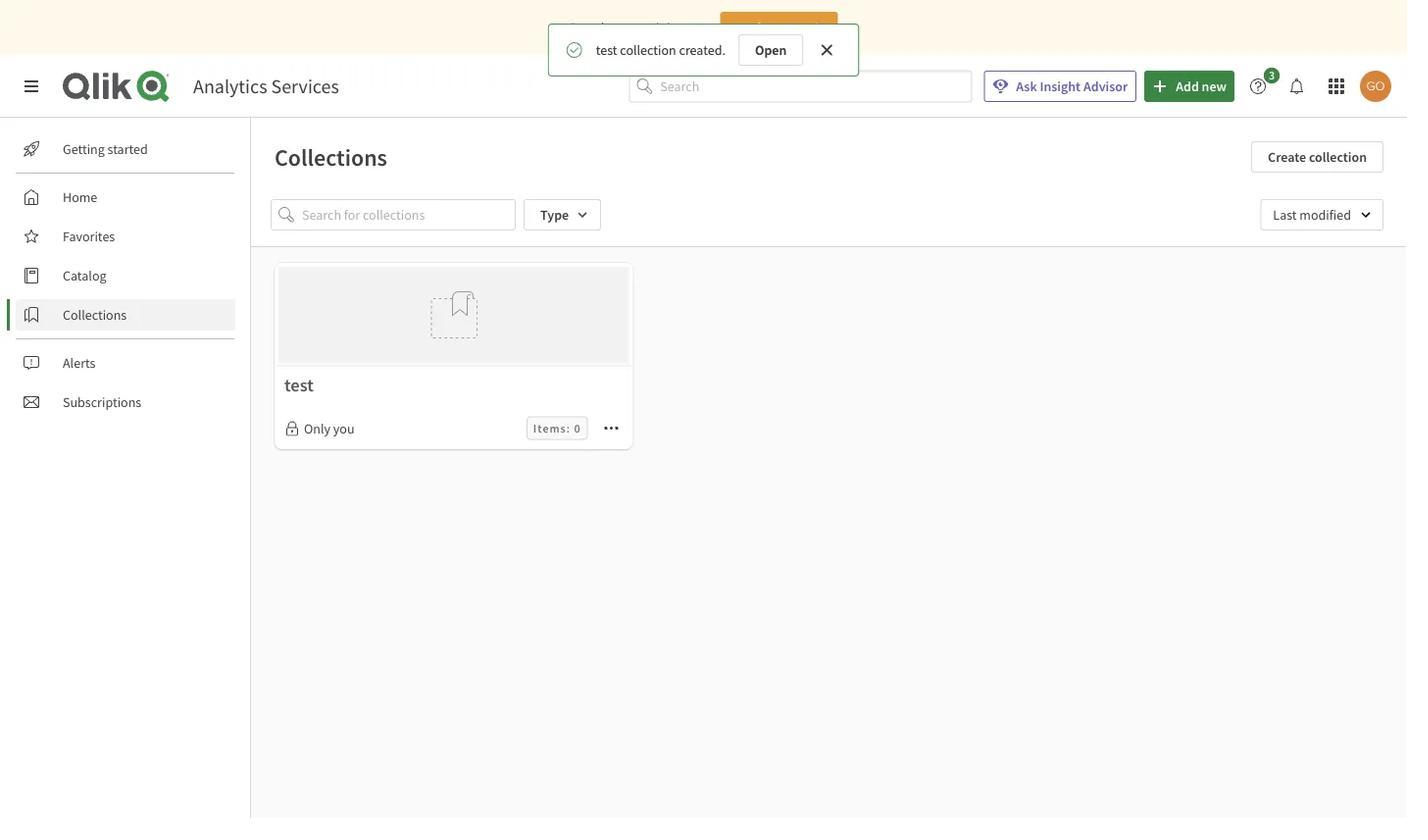 Task type: vqa. For each thing, say whether or not it's contained in the screenshot.
Notifications sent to your email element
no



Task type: describe. For each thing, give the bounding box(es) containing it.
modified
[[1300, 206, 1352, 224]]

alert containing test collection created.
[[548, 24, 860, 77]]

now!
[[790, 19, 819, 36]]

add
[[1176, 77, 1199, 95]]

remaining:
[[626, 19, 688, 36]]

3
[[1269, 68, 1275, 83]]

type button
[[524, 199, 601, 231]]

24
[[691, 19, 705, 36]]

collections inside navigation pane element
[[63, 306, 127, 324]]

home
[[63, 188, 97, 206]]

collection for create
[[1309, 148, 1367, 166]]

collections link
[[16, 299, 235, 331]]

ask insight advisor button
[[984, 71, 1137, 102]]

insight
[[1040, 77, 1081, 95]]

created.
[[679, 41, 726, 59]]

close sidebar menu image
[[24, 78, 39, 94]]

1 horizontal spatial collections
[[275, 142, 387, 172]]

create
[[1268, 148, 1307, 166]]

only
[[304, 419, 331, 437]]

items:
[[534, 420, 571, 435]]

collection for test
[[620, 41, 677, 59]]

last
[[1274, 206, 1297, 224]]

analytics
[[193, 74, 267, 99]]

0
[[574, 420, 581, 435]]

add new button
[[1145, 71, 1235, 102]]

navigation pane element
[[0, 126, 250, 426]]

test for test collection created.
[[596, 41, 618, 59]]

type
[[540, 206, 569, 224]]

getting started
[[63, 140, 148, 158]]

Last modified field
[[1261, 199, 1384, 231]]

free
[[570, 19, 594, 36]]

getting
[[63, 140, 105, 158]]

Search for collections text field
[[302, 199, 516, 231]]

activate now!
[[739, 19, 819, 36]]

free days remaining: 24
[[570, 19, 705, 36]]



Task type: locate. For each thing, give the bounding box(es) containing it.
collection inside alert
[[620, 41, 677, 59]]

alert
[[548, 24, 860, 77]]

catalog
[[63, 267, 106, 284]]

create collection
[[1268, 148, 1367, 166]]

you
[[333, 419, 355, 437]]

create collection button
[[1252, 141, 1384, 173]]

activate now! link
[[720, 12, 838, 43]]

home link
[[16, 181, 235, 213]]

catalog link
[[16, 260, 235, 291]]

collection down the 'remaining:'
[[620, 41, 677, 59]]

ask
[[1017, 77, 1038, 95]]

collection right create
[[1309, 148, 1367, 166]]

Search text field
[[660, 70, 972, 102]]

gary orlando image
[[1361, 71, 1392, 102]]

searchbar element
[[629, 70, 972, 102]]

0 horizontal spatial test
[[284, 374, 314, 396]]

filters region
[[251, 183, 1408, 246]]

test
[[596, 41, 618, 59], [284, 374, 314, 396]]

items: 0
[[534, 420, 581, 435]]

collections down catalog
[[63, 306, 127, 324]]

open button
[[739, 34, 804, 66]]

new
[[1202, 77, 1227, 95]]

collections down the services
[[275, 142, 387, 172]]

analytics services
[[193, 74, 339, 99]]

ask insight advisor
[[1017, 77, 1128, 95]]

0 horizontal spatial collections
[[63, 306, 127, 324]]

days
[[597, 19, 624, 36]]

advisor
[[1084, 77, 1128, 95]]

test up only
[[284, 374, 314, 396]]

1 horizontal spatial test
[[596, 41, 618, 59]]

subscriptions
[[63, 393, 141, 411]]

collection
[[620, 41, 677, 59], [1309, 148, 1367, 166]]

started
[[107, 140, 148, 158]]

0 vertical spatial test
[[596, 41, 618, 59]]

0 vertical spatial collection
[[620, 41, 677, 59]]

last modified
[[1274, 206, 1352, 224]]

getting started link
[[16, 133, 235, 165]]

only you
[[304, 419, 355, 437]]

3 button
[[1243, 68, 1286, 102]]

more actions image
[[604, 420, 620, 436]]

test down days
[[596, 41, 618, 59]]

1 vertical spatial test
[[284, 374, 314, 396]]

collection inside create collection button
[[1309, 148, 1367, 166]]

1 horizontal spatial collection
[[1309, 148, 1367, 166]]

0 vertical spatial collections
[[275, 142, 387, 172]]

open
[[755, 41, 787, 59]]

alerts link
[[16, 347, 235, 379]]

services
[[271, 74, 339, 99]]

test for test
[[284, 374, 314, 396]]

test collection created.
[[596, 41, 726, 59]]

favorites link
[[16, 221, 235, 252]]

collections
[[275, 142, 387, 172], [63, 306, 127, 324]]

1 vertical spatial collection
[[1309, 148, 1367, 166]]

activate
[[739, 19, 787, 36]]

favorites
[[63, 228, 115, 245]]

1 vertical spatial collections
[[63, 306, 127, 324]]

subscriptions link
[[16, 386, 235, 418]]

0 horizontal spatial collection
[[620, 41, 677, 59]]

add new
[[1176, 77, 1227, 95]]

analytics services element
[[193, 74, 339, 99]]

alerts
[[63, 354, 96, 372]]



